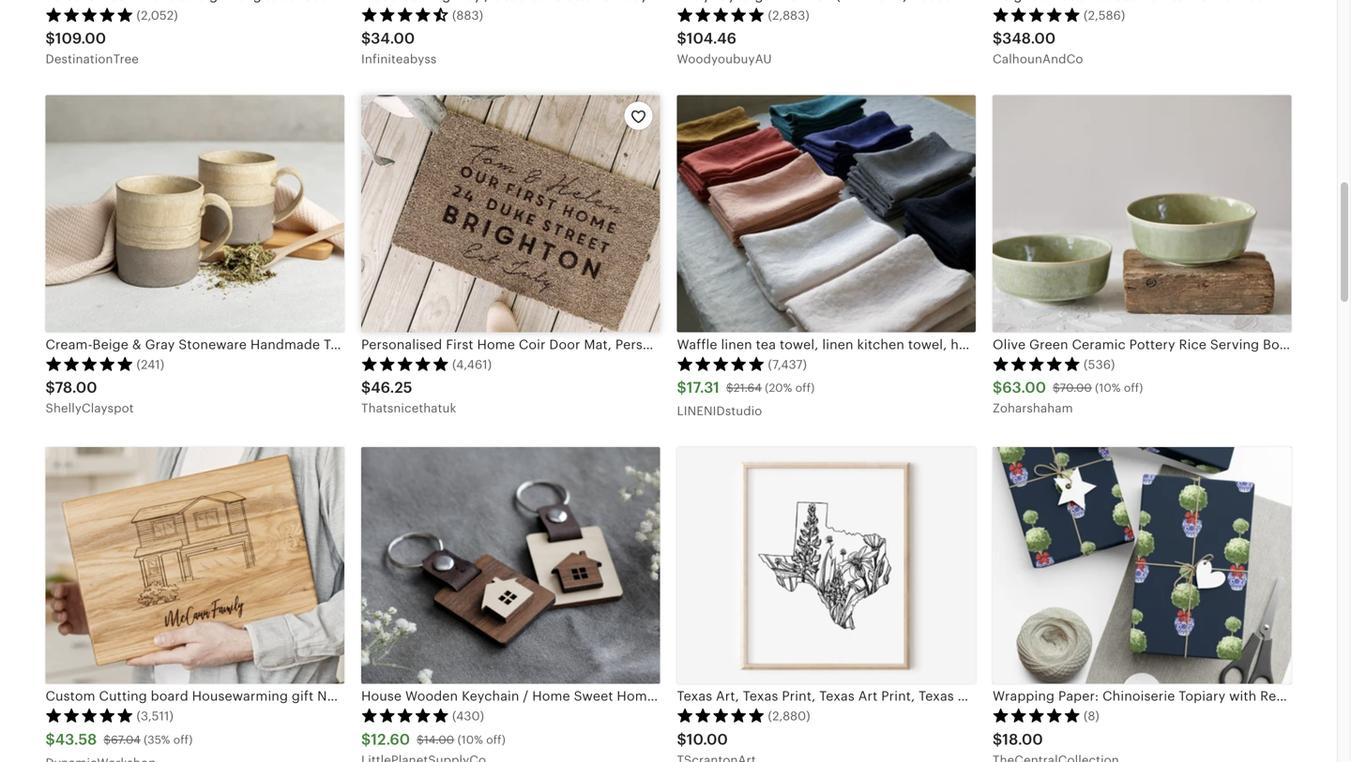 Task type: describe. For each thing, give the bounding box(es) containing it.
$ 18.00
[[993, 732, 1043, 749]]

$ 63.00 $ 70.00 (10% off) zoharshaham
[[993, 380, 1143, 416]]

348.00
[[1003, 30, 1056, 47]]

5 out of 5 stars image for (4,461)
[[361, 356, 450, 371]]

gift
[[1054, 690, 1078, 705]]

2 print, from the left
[[881, 690, 915, 705]]

(10% for 12.60
[[458, 734, 483, 747]]

46.25
[[371, 380, 412, 396]]

(3,511)
[[137, 710, 174, 724]]

$ 34.00 infiniteabyss
[[361, 30, 437, 66]]

4 texas from the left
[[919, 690, 954, 705]]

$ for $ 12.60 $ 14.00 (10% off)
[[361, 732, 371, 749]]

18.00
[[1003, 732, 1043, 749]]

custom cutting board housewarming gift new home first home custom home house engraving our first home portrait house sketch or portrait image
[[46, 447, 344, 685]]

calhounandco
[[993, 52, 1083, 66]]

43.58
[[55, 732, 97, 749]]

off) for 43.58
[[173, 734, 193, 747]]

texas art, texas print, texas art print, texas wall art, texas gift
[[677, 690, 1078, 705]]

(10% for 63.00
[[1095, 382, 1121, 395]]

14.00
[[424, 734, 454, 747]]

5 out of 5 stars image for (2,880)
[[677, 709, 765, 724]]

$ 10.00
[[677, 732, 728, 749]]

$ for $ 10.00
[[677, 732, 687, 749]]

2 art, from the left
[[988, 690, 1012, 705]]

$ for $ 43.58 $ 67.04 (35% off)
[[46, 732, 55, 749]]

(35%
[[144, 734, 170, 747]]

cream-beige & gray stoneware handmade tea mug set, two 13.5 oz hand-thrown pottery large mugs, rustic ceramic coffee mug, housewarming gift image
[[46, 95, 344, 333]]

(2,586)
[[1084, 8, 1125, 22]]

5 out of 5 stars image for (7,437)
[[677, 356, 765, 371]]

wall
[[958, 690, 985, 705]]

personalised first home coir door mat, personalised doormat, custom doormat, housewarming gift, home decor, rubber bar mat, coir doormat image
[[361, 95, 660, 333]]

$ 43.58 $ 67.04 (35% off)
[[46, 732, 193, 749]]

(2,880)
[[768, 710, 811, 724]]

(883)
[[452, 8, 483, 22]]

(430)
[[452, 710, 484, 724]]

5 out of 5 stars image for (3,511)
[[46, 709, 134, 724]]

17.31
[[687, 380, 720, 396]]

$ inside $ 43.58 $ 67.04 (35% off)
[[104, 734, 111, 747]]

34.00
[[371, 30, 415, 47]]

$ for $ 46.25 thatsnicethatuk
[[361, 380, 371, 396]]

destinationtree
[[46, 52, 139, 66]]

texas art, texas print, texas art print, texas wall art, texas gift image
[[677, 447, 976, 685]]

5 out of 5 stars image for (2,052)
[[46, 7, 134, 22]]

5 out of 5 stars image for (430)
[[361, 709, 450, 724]]

$ for $ 17.31 $ 21.64 (20% off)
[[677, 380, 687, 396]]

1 art, from the left
[[716, 690, 739, 705]]

70.00
[[1060, 382, 1092, 395]]

$ for $ 348.00 calhounandco
[[993, 30, 1003, 47]]

5 out of 5 stars image for (536)
[[993, 356, 1081, 371]]

linenidstudio
[[677, 405, 762, 419]]

wrapping paper: chinoiserie topiary with red bow in navy (christmas, holiday, housewarming gift wrap) image
[[993, 447, 1292, 685]]

infiniteabyss
[[361, 52, 437, 66]]



Task type: vqa. For each thing, say whether or not it's contained in the screenshot.


Task type: locate. For each thing, give the bounding box(es) containing it.
$ 104.46 woodyoubuyau
[[677, 30, 772, 66]]

off) right (20% on the right of the page
[[796, 382, 815, 395]]

off) inside $ 43.58 $ 67.04 (35% off)
[[173, 734, 193, 747]]

art
[[858, 690, 878, 705]]

12.60
[[371, 732, 410, 749]]

$ 109.00 destinationtree
[[46, 30, 139, 66]]

4.5 out of 5 stars image
[[361, 7, 450, 22]]

off)
[[796, 382, 815, 395], [1124, 382, 1143, 395], [173, 734, 193, 747], [486, 734, 506, 747]]

5 out of 5 stars image up 109.00
[[46, 7, 134, 22]]

(241)
[[137, 358, 164, 372]]

10.00
[[687, 732, 728, 749]]

1 print, from the left
[[782, 690, 816, 705]]

$ for $ 78.00 shellyclayspot
[[46, 380, 55, 396]]

texas up (2,880)
[[743, 690, 778, 705]]

$ for $ 104.46 woodyoubuyau
[[677, 30, 687, 47]]

(8)
[[1084, 710, 1100, 724]]

off) inside the "$ 12.60 $ 14.00 (10% off)"
[[486, 734, 506, 747]]

0 vertical spatial (10%
[[1095, 382, 1121, 395]]

(10% inside $ 63.00 $ 70.00 (10% off) zoharshaham
[[1095, 382, 1121, 395]]

104.46
[[687, 30, 737, 47]]

(536)
[[1084, 358, 1115, 372]]

$
[[46, 30, 55, 47], [361, 30, 371, 47], [677, 30, 687, 47], [993, 30, 1003, 47], [46, 380, 55, 396], [361, 380, 371, 396], [677, 380, 687, 396], [993, 380, 1002, 396], [726, 382, 734, 395], [1053, 382, 1060, 395], [46, 732, 55, 749], [361, 732, 371, 749], [677, 732, 687, 749], [993, 732, 1003, 749], [104, 734, 111, 747], [417, 734, 424, 747]]

texas left art at the bottom right of page
[[819, 690, 855, 705]]

$ 12.60 $ 14.00 (10% off)
[[361, 732, 506, 749]]

5 out of 5 stars image for (8)
[[993, 709, 1081, 724]]

1 horizontal spatial print,
[[881, 690, 915, 705]]

off) inside $ 63.00 $ 70.00 (10% off) zoharshaham
[[1124, 382, 1143, 395]]

5 out of 5 stars image for (2,586)
[[993, 7, 1081, 22]]

0 horizontal spatial print,
[[782, 690, 816, 705]]

art,
[[716, 690, 739, 705], [988, 690, 1012, 705]]

5 out of 5 stars image up 348.00
[[993, 7, 1081, 22]]

21.64
[[734, 382, 762, 395]]

(10%
[[1095, 382, 1121, 395], [458, 734, 483, 747]]

$ inside $ 78.00 shellyclayspot
[[46, 380, 55, 396]]

1 vertical spatial (10%
[[458, 734, 483, 747]]

$ inside $ 17.31 $ 21.64 (20% off)
[[726, 382, 734, 395]]

5 texas from the left
[[1015, 690, 1050, 705]]

off) right (35%
[[173, 734, 193, 747]]

$ for $ 34.00 infiniteabyss
[[361, 30, 371, 47]]

5 out of 5 stars image for (241)
[[46, 356, 134, 371]]

off) for 17.31
[[796, 382, 815, 395]]

$ inside $ 104.46 woodyoubuyau
[[677, 30, 687, 47]]

zoharshaham
[[993, 402, 1073, 416]]

5 out of 5 stars image up 46.25
[[361, 356, 450, 371]]

thatsnicethatuk
[[361, 402, 457, 416]]

1 horizontal spatial art,
[[988, 690, 1012, 705]]

63.00
[[1002, 380, 1046, 396]]

3 texas from the left
[[819, 690, 855, 705]]

texas up the $ 10.00
[[677, 690, 712, 705]]

$ inside $ 34.00 infiniteabyss
[[361, 30, 371, 47]]

(2,883)
[[768, 8, 810, 22]]

0 horizontal spatial art,
[[716, 690, 739, 705]]

5 out of 5 stars image up 17.31
[[677, 356, 765, 371]]

5 out of 5 stars image up "104.46"
[[677, 7, 765, 22]]

$ 348.00 calhounandco
[[993, 30, 1083, 66]]

(10% inside the "$ 12.60 $ 14.00 (10% off)"
[[458, 734, 483, 747]]

5 out of 5 stars image up 63.00
[[993, 356, 1081, 371]]

(10% down "(536)"
[[1095, 382, 1121, 395]]

$ inside "$ 109.00 destinationtree"
[[46, 30, 55, 47]]

78.00
[[55, 380, 97, 396]]

1 horizontal spatial (10%
[[1095, 382, 1121, 395]]

shellyclayspot
[[46, 402, 134, 416]]

$ 78.00 shellyclayspot
[[46, 380, 134, 416]]

5 out of 5 stars image for (2,883)
[[677, 7, 765, 22]]

print,
[[782, 690, 816, 705], [881, 690, 915, 705]]

5 out of 5 stars image
[[46, 7, 134, 22], [677, 7, 765, 22], [993, 7, 1081, 22], [46, 356, 134, 371], [361, 356, 450, 371], [677, 356, 765, 371], [993, 356, 1081, 371], [46, 709, 134, 724], [361, 709, 450, 724], [677, 709, 765, 724], [993, 709, 1081, 724]]

$ 17.31 $ 21.64 (20% off)
[[677, 380, 815, 396]]

texas left gift
[[1015, 690, 1050, 705]]

0 horizontal spatial (10%
[[458, 734, 483, 747]]

(20%
[[765, 382, 792, 395]]

house wooden keychain / home sweet home / personalized house keychain wood / personalized keychain/ engraved keychain / custom keychain image
[[361, 447, 660, 685]]

$ for $ 109.00 destinationtree
[[46, 30, 55, 47]]

$ inside the "$ 12.60 $ 14.00 (10% off)"
[[417, 734, 424, 747]]

5 out of 5 stars image up 10.00
[[677, 709, 765, 724]]

off) right 14.00
[[486, 734, 506, 747]]

$ for $ 18.00
[[993, 732, 1003, 749]]

(7,437)
[[768, 358, 807, 372]]

waffle linen tea towel, linen kitchen towel, housewarming gift, linen towel, kitchen hand towels cozy image
[[677, 95, 976, 333]]

(4,461)
[[452, 358, 492, 372]]

(10% down (430)
[[458, 734, 483, 747]]

art, up 10.00
[[716, 690, 739, 705]]

print, up (2,880)
[[782, 690, 816, 705]]

109.00
[[55, 30, 106, 47]]

(2,052)
[[137, 8, 178, 22]]

texas
[[677, 690, 712, 705], [743, 690, 778, 705], [819, 690, 855, 705], [919, 690, 954, 705], [1015, 690, 1050, 705]]

$ inside $ 46.25 thatsnicethatuk
[[361, 380, 371, 396]]

off) for 12.60
[[486, 734, 506, 747]]

5 out of 5 stars image up 78.00
[[46, 356, 134, 371]]

67.04
[[111, 734, 141, 747]]

1 texas from the left
[[677, 690, 712, 705]]

$ 46.25 thatsnicethatuk
[[361, 380, 457, 416]]

$ inside $ 348.00 calhounandco
[[993, 30, 1003, 47]]

texas left wall
[[919, 690, 954, 705]]

print, right art at the bottom right of page
[[881, 690, 915, 705]]

off) inside $ 17.31 $ 21.64 (20% off)
[[796, 382, 815, 395]]

woodyoubuyau
[[677, 52, 772, 66]]

off) right '70.00'
[[1124, 382, 1143, 395]]

2 texas from the left
[[743, 690, 778, 705]]

off) for 63.00
[[1124, 382, 1143, 395]]

5 out of 5 stars image up 43.58
[[46, 709, 134, 724]]

olive green ceramic pottery rice serving bowl, asian style modern small soup bowl set, ceramic handmade cereals bowl, housewarming gift image
[[993, 95, 1292, 333]]

5 out of 5 stars image up 18.00
[[993, 709, 1081, 724]]

art, right wall
[[988, 690, 1012, 705]]

5 out of 5 stars image up 12.60
[[361, 709, 450, 724]]

$ for $ 63.00 $ 70.00 (10% off) zoharshaham
[[993, 380, 1002, 396]]



